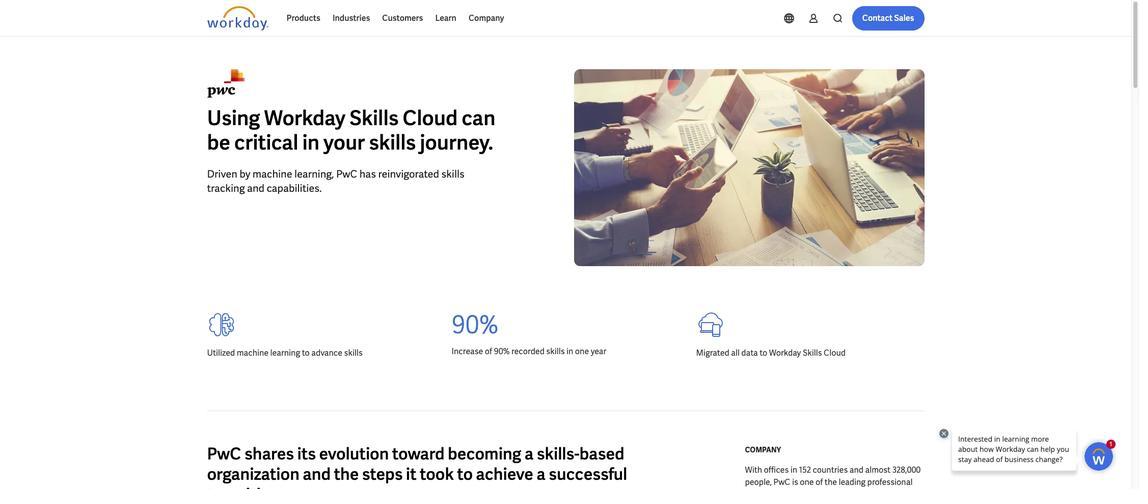 Task type: describe. For each thing, give the bounding box(es) containing it.
1 horizontal spatial workday
[[770, 348, 802, 359]]

is
[[793, 478, 799, 488]]

increase
[[452, 347, 484, 357]]

328,000
[[893, 465, 921, 476]]

critical
[[234, 129, 299, 156]]

company
[[469, 13, 504, 23]]

using workday skills cloud can be critical in your skills journey.
[[207, 105, 496, 156]]

achieve
[[476, 464, 534, 486]]

1 horizontal spatial a
[[537, 464, 546, 486]]

pwc shares its evolution toward becoming a skills-based organization and the steps it took to achieve a successful transition.
[[207, 444, 628, 490]]

1 horizontal spatial in
[[567, 347, 574, 357]]

0 horizontal spatial a
[[525, 444, 534, 465]]

and inside pwc shares its evolution toward becoming a skills-based organization and the steps it took to achieve a successful transition.
[[303, 464, 331, 486]]

reinvigorated
[[379, 168, 440, 181]]

sales
[[895, 13, 915, 23]]

152
[[800, 465, 812, 476]]

learning,
[[295, 168, 334, 181]]

industries button
[[327, 6, 376, 31]]

in inside the using workday skills cloud can be critical in your skills journey.
[[303, 129, 320, 156]]

took
[[420, 464, 454, 486]]

skills inside the using workday skills cloud can be critical in your skills journey.
[[369, 129, 416, 156]]

customers
[[383, 13, 423, 23]]

successful
[[549, 464, 628, 486]]

to for workday
[[760, 348, 768, 359]]

be
[[207, 129, 230, 156]]

contact sales link
[[853, 6, 925, 31]]

can
[[462, 105, 496, 132]]

recorded
[[512, 347, 545, 357]]

transition.
[[207, 485, 284, 490]]

0 vertical spatial one
[[576, 347, 589, 357]]

skills-
[[537, 444, 580, 465]]

pwc inside with offices in 152 countries and almost 328,000 people, pwc is one of the leading professiona
[[774, 478, 791, 488]]

all
[[732, 348, 740, 359]]

shares
[[245, 444, 294, 465]]

1 vertical spatial machine
[[237, 348, 269, 359]]

skills inside 'driven by machine learning, pwc has reinvigorated skills tracking and capabilities.'
[[442, 168, 465, 181]]

by
[[240, 168, 251, 181]]

increase of 90% recorded skills in one year
[[452, 347, 607, 357]]

0 vertical spatial 90%
[[452, 309, 499, 341]]

tracking
[[207, 182, 245, 195]]

skills inside the using workday skills cloud can be critical in your skills journey.
[[350, 105, 399, 132]]

it
[[406, 464, 417, 486]]

migrated all data to workday skills cloud
[[697, 348, 846, 359]]

capabilities.
[[267, 182, 322, 195]]

almost
[[866, 465, 891, 476]]

0 vertical spatial of
[[485, 347, 493, 357]]

1 vertical spatial cloud
[[824, 348, 846, 359]]

evolution
[[319, 444, 389, 465]]

advance
[[312, 348, 343, 359]]

using
[[207, 105, 260, 132]]

contact sales
[[863, 13, 915, 23]]

offices
[[765, 465, 789, 476]]

with
[[746, 465, 763, 476]]



Task type: locate. For each thing, give the bounding box(es) containing it.
a right achieve
[[537, 464, 546, 486]]

skills right advance
[[344, 348, 363, 359]]

90% up increase on the left
[[452, 309, 499, 341]]

2 horizontal spatial and
[[850, 465, 864, 476]]

1 horizontal spatial of
[[816, 478, 824, 488]]

one right the is
[[801, 478, 815, 488]]

customers button
[[376, 6, 429, 31]]

migrated
[[697, 348, 730, 359]]

and inside 'driven by machine learning, pwc has reinvigorated skills tracking and capabilities.'
[[247, 182, 265, 195]]

pwc left has
[[336, 168, 358, 181]]

to right learning
[[302, 348, 310, 359]]

the down countries
[[825, 478, 838, 488]]

pwc left the is
[[774, 478, 791, 488]]

skills
[[350, 105, 399, 132], [803, 348, 823, 359]]

becoming
[[448, 444, 522, 465]]

has
[[360, 168, 376, 181]]

machine inside 'driven by machine learning, pwc has reinvigorated skills tracking and capabilities.'
[[253, 168, 293, 181]]

utilized machine learning to advance skills
[[207, 348, 363, 359]]

products
[[287, 13, 321, 23]]

journey.
[[420, 129, 494, 156]]

in left 152
[[791, 465, 798, 476]]

0 horizontal spatial of
[[485, 347, 493, 357]]

company button
[[463, 6, 511, 31]]

year
[[591, 347, 607, 357]]

machine up capabilities.
[[253, 168, 293, 181]]

2 vertical spatial in
[[791, 465, 798, 476]]

with offices in 152 countries and almost 328,000 people, pwc is one of the leading professiona
[[746, 465, 921, 490]]

countries
[[813, 465, 848, 476]]

workday
[[264, 105, 346, 132], [770, 348, 802, 359]]

skills
[[369, 129, 416, 156], [442, 168, 465, 181], [547, 347, 565, 357], [344, 348, 363, 359]]

0 horizontal spatial the
[[334, 464, 359, 486]]

2 horizontal spatial pwc
[[774, 478, 791, 488]]

products button
[[281, 6, 327, 31]]

learn button
[[429, 6, 463, 31]]

0 horizontal spatial workday
[[264, 105, 346, 132]]

0 horizontal spatial skills
[[350, 105, 399, 132]]

to
[[302, 348, 310, 359], [760, 348, 768, 359], [457, 464, 473, 486]]

1 vertical spatial 90%
[[494, 347, 510, 357]]

to right 'data' at the bottom right
[[760, 348, 768, 359]]

and
[[247, 182, 265, 195], [303, 464, 331, 486], [850, 465, 864, 476]]

leading
[[839, 478, 866, 488]]

people,
[[746, 478, 772, 488]]

in left year
[[567, 347, 574, 357]]

0 vertical spatial skills
[[350, 105, 399, 132]]

2 horizontal spatial to
[[760, 348, 768, 359]]

skills right recorded
[[547, 347, 565, 357]]

the
[[334, 464, 359, 486], [825, 478, 838, 488]]

in up learning,
[[303, 129, 320, 156]]

0 horizontal spatial pwc
[[207, 444, 241, 465]]

pwc inside 'driven by machine learning, pwc has reinvigorated skills tracking and capabilities.'
[[336, 168, 358, 181]]

contact
[[863, 13, 893, 23]]

90%
[[452, 309, 499, 341], [494, 347, 510, 357]]

pricewaterhousecoopers global licensing services corporation (pwc) image
[[207, 69, 245, 98]]

1 horizontal spatial skills
[[803, 348, 823, 359]]

learning
[[271, 348, 300, 359]]

of inside with offices in 152 countries and almost 328,000 people, pwc is one of the leading professiona
[[816, 478, 824, 488]]

steps
[[362, 464, 403, 486]]

one left year
[[576, 347, 589, 357]]

0 vertical spatial workday
[[264, 105, 346, 132]]

of right increase on the left
[[485, 347, 493, 357]]

your
[[324, 129, 365, 156]]

one
[[576, 347, 589, 357], [801, 478, 815, 488]]

0 vertical spatial in
[[303, 129, 320, 156]]

0 vertical spatial machine
[[253, 168, 293, 181]]

workday inside the using workday skills cloud can be critical in your skills journey.
[[264, 105, 346, 132]]

0 vertical spatial pwc
[[336, 168, 358, 181]]

1 vertical spatial workday
[[770, 348, 802, 359]]

to inside pwc shares its evolution toward becoming a skills-based organization and the steps it took to achieve a successful transition.
[[457, 464, 473, 486]]

go to the homepage image
[[207, 6, 268, 31]]

1 vertical spatial of
[[816, 478, 824, 488]]

skills down the journey.
[[442, 168, 465, 181]]

based
[[580, 444, 625, 465]]

pwc inside pwc shares its evolution toward becoming a skills-based organization and the steps it took to achieve a successful transition.
[[207, 444, 241, 465]]

1 horizontal spatial one
[[801, 478, 815, 488]]

to for advance
[[302, 348, 310, 359]]

pwc
[[336, 168, 358, 181], [207, 444, 241, 465], [774, 478, 791, 488]]

1 horizontal spatial cloud
[[824, 348, 846, 359]]

90% left recorded
[[494, 347, 510, 357]]

driven
[[207, 168, 238, 181]]

1 vertical spatial one
[[801, 478, 815, 488]]

and inside with offices in 152 countries and almost 328,000 people, pwc is one of the leading professiona
[[850, 465, 864, 476]]

driven by machine learning, pwc has reinvigorated skills tracking and capabilities.
[[207, 168, 465, 195]]

1 horizontal spatial the
[[825, 478, 838, 488]]

its
[[297, 444, 316, 465]]

of down countries
[[816, 478, 824, 488]]

to right took
[[457, 464, 473, 486]]

1 horizontal spatial pwc
[[336, 168, 358, 181]]

company
[[746, 446, 782, 455]]

0 horizontal spatial in
[[303, 129, 320, 156]]

organization
[[207, 464, 300, 486]]

industries
[[333, 13, 370, 23]]

in
[[303, 129, 320, 156], [567, 347, 574, 357], [791, 465, 798, 476]]

data
[[742, 348, 759, 359]]

1 horizontal spatial and
[[303, 464, 331, 486]]

skills up reinvigorated
[[369, 129, 416, 156]]

1 vertical spatial skills
[[803, 348, 823, 359]]

a
[[525, 444, 534, 465], [537, 464, 546, 486]]

the left steps
[[334, 464, 359, 486]]

2 vertical spatial pwc
[[774, 478, 791, 488]]

of
[[485, 347, 493, 357], [816, 478, 824, 488]]

1 vertical spatial in
[[567, 347, 574, 357]]

1 vertical spatial pwc
[[207, 444, 241, 465]]

toward
[[392, 444, 445, 465]]

0 horizontal spatial one
[[576, 347, 589, 357]]

cloud inside the using workday skills cloud can be critical in your skills journey.
[[403, 105, 458, 132]]

machine
[[253, 168, 293, 181], [237, 348, 269, 359]]

machine right utilized
[[237, 348, 269, 359]]

in inside with offices in 152 countries and almost 328,000 people, pwc is one of the leading professiona
[[791, 465, 798, 476]]

one inside with offices in 152 countries and almost 328,000 people, pwc is one of the leading professiona
[[801, 478, 815, 488]]

a left skills-
[[525, 444, 534, 465]]

cloud
[[403, 105, 458, 132], [824, 348, 846, 359]]

0 horizontal spatial cloud
[[403, 105, 458, 132]]

0 horizontal spatial to
[[302, 348, 310, 359]]

0 vertical spatial cloud
[[403, 105, 458, 132]]

0 horizontal spatial and
[[247, 182, 265, 195]]

learn
[[436, 13, 457, 23]]

pwc up transition. on the left
[[207, 444, 241, 465]]

the inside pwc shares its evolution toward becoming a skills-based organization and the steps it took to achieve a successful transition.
[[334, 464, 359, 486]]

utilized
[[207, 348, 235, 359]]

the inside with offices in 152 countries and almost 328,000 people, pwc is one of the leading professiona
[[825, 478, 838, 488]]

1 horizontal spatial to
[[457, 464, 473, 486]]

2 horizontal spatial in
[[791, 465, 798, 476]]



Task type: vqa. For each thing, say whether or not it's contained in the screenshot.
delivering within the With Workday, Bronson boosts agility in developing and delivering training for clinical and non-clinical workers.
no



